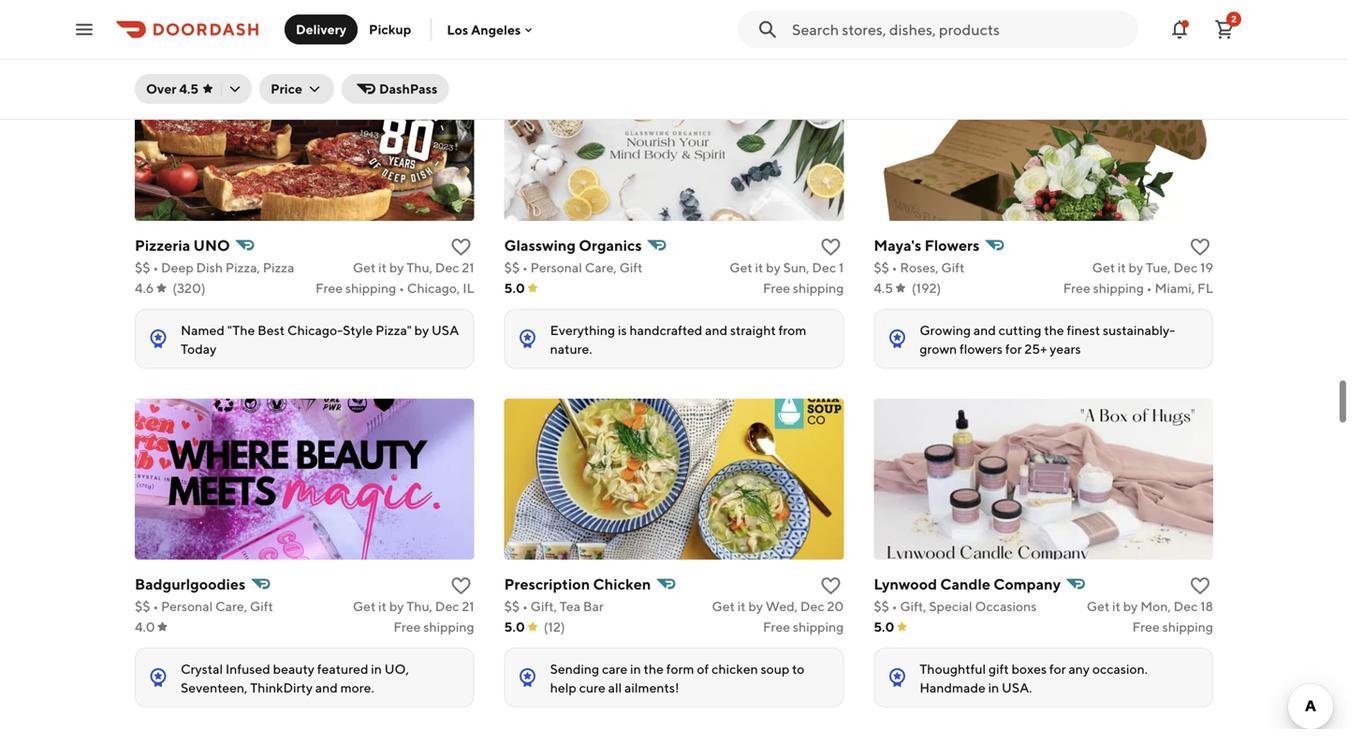 Task type: vqa. For each thing, say whether or not it's contained in the screenshot.
Full Menu 10:00 am - 3:30 pm at the left bottom
no



Task type: describe. For each thing, give the bounding box(es) containing it.
get for pizzeria uno
[[353, 260, 376, 275]]

get it by tue, dec 19
[[1092, 260, 1214, 275]]

sustainably-
[[1103, 323, 1175, 338]]

glasswing
[[504, 236, 576, 254]]

flowers
[[960, 341, 1003, 357]]

4.6
[[135, 280, 154, 296]]

glasswing organics
[[504, 236, 642, 254]]

get for lynwood candle company
[[1087, 599, 1110, 614]]

los angeles
[[447, 22, 521, 37]]

pizzeria
[[135, 236, 190, 254]]

$$ • roses, gift
[[874, 260, 965, 275]]

dish
[[196, 260, 223, 275]]

$$ for lynwood candle company
[[874, 599, 889, 614]]

19
[[1200, 260, 1214, 275]]

and inside everything is handcrafted and straight from nature.
[[705, 323, 728, 338]]

cure
[[579, 680, 606, 696]]

get for maya's flowers
[[1092, 260, 1115, 275]]

open menu image
[[73, 18, 96, 41]]

lynwood candle company
[[874, 575, 1061, 593]]

click to add this store to your saved list image for glasswing organics
[[820, 236, 842, 258]]

badgurlgoodies
[[135, 575, 246, 593]]

tea
[[560, 599, 581, 614]]

by for pizzeria uno
[[389, 260, 404, 275]]

18
[[1201, 599, 1214, 614]]

gift for glasswing organics
[[619, 260, 643, 275]]

free shipping • chicago, il
[[316, 280, 474, 296]]

free for maya's flowers
[[1063, 280, 1091, 296]]

ailments!
[[625, 680, 679, 696]]

pizza"
[[376, 323, 412, 338]]

it for prescription chicken
[[738, 599, 746, 614]]

free for glasswing organics
[[763, 280, 790, 296]]

shipping for chicken
[[793, 619, 844, 635]]

$$ for prescription chicken
[[504, 599, 520, 614]]

• down get it by tue, dec 19 at the top right of page
[[1147, 280, 1152, 296]]

• for badgurlgoodies
[[153, 599, 158, 614]]

today
[[181, 341, 217, 357]]

get it by wed, dec 20
[[712, 599, 844, 614]]

sun,
[[783, 260, 810, 275]]

any
[[1069, 662, 1090, 677]]

price button
[[259, 74, 334, 104]]

dec for organics
[[812, 260, 836, 275]]

5.0 for lynwood
[[874, 619, 895, 635]]

get it by sun, dec 1
[[730, 260, 844, 275]]

wed,
[[766, 599, 798, 614]]

the for prescription chicken
[[644, 662, 664, 677]]

free shipping up uo,
[[394, 619, 474, 635]]

free for prescription chicken
[[763, 619, 790, 635]]

4.0
[[135, 619, 155, 635]]

fl
[[1198, 280, 1214, 296]]

$$ • gift, special occasions
[[874, 599, 1037, 614]]

delivery button
[[285, 15, 358, 44]]

over 4.5 button
[[135, 74, 252, 104]]

by for badgurlgoodies
[[389, 599, 404, 614]]

• left chicago,
[[399, 280, 404, 296]]

uno
[[193, 236, 230, 254]]

flowers
[[925, 236, 980, 254]]

roses,
[[900, 260, 939, 275]]

by for lynwood candle company
[[1123, 599, 1138, 614]]

named
[[181, 323, 225, 338]]

chicken
[[712, 662, 758, 677]]

over
[[146, 81, 176, 96]]

shipping for flowers
[[1093, 280, 1144, 296]]

miami,
[[1155, 280, 1195, 296]]

$$ for badgurlgoodies
[[135, 599, 150, 614]]

thu, for pizzeria uno
[[407, 260, 433, 275]]

get it by thu, dec 21 for pizzeria uno
[[353, 260, 474, 275]]

grown
[[920, 341, 957, 357]]

free for badgurlgoodies
[[394, 619, 421, 635]]

1 horizontal spatial 4.5
[[874, 280, 893, 296]]

of
[[697, 662, 709, 677]]

everything
[[550, 323, 615, 338]]

handcrafted
[[630, 323, 703, 338]]

maya's flowers
[[874, 236, 980, 254]]

2 horizontal spatial gift
[[941, 260, 965, 275]]

cutting
[[999, 323, 1042, 338]]

lynwood
[[874, 575, 937, 593]]

featured
[[317, 662, 368, 677]]

5.0 for glasswing
[[504, 280, 525, 296]]

gift for badgurlgoodies
[[250, 599, 273, 614]]

growing
[[920, 323, 971, 338]]

get for prescription chicken
[[712, 599, 735, 614]]

company
[[994, 575, 1061, 593]]

over 4.5
[[146, 81, 199, 96]]

chicago-
[[287, 323, 343, 338]]

dashpass
[[379, 81, 438, 96]]

1 items, open order cart image
[[1214, 18, 1236, 41]]

thu, for badgurlgoodies
[[407, 599, 433, 614]]

free shipping for glasswing
[[763, 280, 844, 296]]

named "the best chicago-style pizza" by usa today
[[181, 323, 459, 357]]

it for lynwood candle company
[[1113, 599, 1121, 614]]

boxes
[[1012, 662, 1047, 677]]

growing and cutting the finest sustainably- grown flowers for 25+ years
[[920, 323, 1175, 357]]

click to add this store to your saved list image for maya's flowers
[[1189, 236, 1212, 258]]

dec for uno
[[435, 260, 459, 275]]

gift, for lynwood
[[900, 599, 927, 614]]

• for pizzeria uno
[[153, 260, 158, 275]]

free for lynwood candle company
[[1133, 619, 1160, 635]]

to
[[792, 662, 805, 677]]

dec for chicken
[[801, 599, 825, 614]]

sending
[[550, 662, 599, 677]]

2
[[1231, 14, 1237, 24]]

help
[[550, 680, 577, 696]]

sending care in the form of chicken soup to help cure all ailments!
[[550, 662, 805, 696]]

straight
[[730, 323, 776, 338]]

gift
[[989, 662, 1009, 677]]

personal for glasswing organics
[[531, 260, 582, 275]]

candle
[[940, 575, 991, 593]]

form
[[666, 662, 694, 677]]

for inside growing and cutting the finest sustainably- grown flowers for 25+ years
[[1005, 341, 1022, 357]]

nature.
[[550, 341, 592, 357]]

pickup button
[[358, 15, 423, 44]]



Task type: locate. For each thing, give the bounding box(es) containing it.
dashpass button
[[342, 74, 449, 104]]

• for prescription chicken
[[522, 599, 528, 614]]

21 for badgurlgoodies
[[462, 599, 474, 614]]

0 horizontal spatial and
[[315, 680, 338, 696]]

25+
[[1025, 341, 1047, 357]]

by up uo,
[[389, 599, 404, 614]]

2 button
[[1206, 11, 1244, 48]]

by for prescription chicken
[[748, 599, 763, 614]]

5.0 right il
[[504, 280, 525, 296]]

prescription
[[504, 575, 590, 593]]

0 vertical spatial click to add this store to your saved list image
[[450, 236, 473, 258]]

by left mon, at the right bottom
[[1123, 599, 1138, 614]]

$$ for pizzeria uno
[[135, 260, 150, 275]]

free up uo,
[[394, 619, 421, 635]]

notification bell image
[[1169, 18, 1191, 41]]

soup
[[761, 662, 790, 677]]

• left deep
[[153, 260, 158, 275]]

• for glasswing organics
[[522, 260, 528, 275]]

get it by thu, dec 21 for badgurlgoodies
[[353, 599, 474, 614]]

los angeles button
[[447, 22, 536, 37]]

1 thu, from the top
[[407, 260, 433, 275]]

free shipping down wed,
[[763, 619, 844, 635]]

gift down the flowers
[[941, 260, 965, 275]]

1
[[839, 260, 844, 275]]

free shipping • miami, fl
[[1063, 280, 1214, 296]]

2 gift, from the left
[[900, 599, 927, 614]]

and up 'flowers'
[[974, 323, 996, 338]]

$$ for maya's flowers
[[874, 260, 889, 275]]

chicken
[[593, 575, 651, 593]]

infused
[[226, 662, 270, 677]]

$$ • personal care, gift
[[504, 260, 643, 275], [135, 599, 273, 614]]

0 horizontal spatial gift,
[[531, 599, 557, 614]]

pizza
[[263, 260, 294, 275]]

0 horizontal spatial for
[[1005, 341, 1022, 357]]

1 vertical spatial care,
[[215, 599, 247, 614]]

il
[[463, 280, 474, 296]]

and left straight
[[705, 323, 728, 338]]

and down featured
[[315, 680, 338, 696]]

and
[[705, 323, 728, 338], [974, 323, 996, 338], [315, 680, 338, 696]]

4.5 down $$ • roses, gift
[[874, 280, 893, 296]]

click to add this store to your saved list image
[[820, 236, 842, 258], [1189, 236, 1212, 258], [450, 575, 473, 597], [1189, 575, 1212, 597]]

(192)
[[912, 280, 941, 296]]

gift, down the prescription
[[531, 599, 557, 614]]

1 horizontal spatial click to add this store to your saved list image
[[820, 575, 842, 597]]

5.0 left (12)
[[504, 619, 525, 635]]

free up finest
[[1063, 280, 1091, 296]]

1 horizontal spatial $$ • personal care, gift
[[504, 260, 643, 275]]

click to add this store to your saved list image up 1
[[820, 236, 842, 258]]

• down 'maya's'
[[892, 260, 898, 275]]

by for glasswing organics
[[766, 260, 781, 275]]

1 horizontal spatial and
[[705, 323, 728, 338]]

in right "care"
[[630, 662, 641, 677]]

in left uo,
[[371, 662, 382, 677]]

0 vertical spatial 21
[[462, 260, 474, 275]]

0 vertical spatial the
[[1044, 323, 1064, 338]]

tue,
[[1146, 260, 1171, 275]]

0 horizontal spatial the
[[644, 662, 664, 677]]

care,
[[585, 260, 617, 275], [215, 599, 247, 614]]

los
[[447, 22, 468, 37]]

0 horizontal spatial care,
[[215, 599, 247, 614]]

0 vertical spatial 4.5
[[179, 81, 199, 96]]

1 vertical spatial thu,
[[407, 599, 433, 614]]

dec for flowers
[[1174, 260, 1198, 275]]

for left any
[[1050, 662, 1066, 677]]

click to add this store to your saved list image for badgurlgoodies
[[450, 575, 473, 597]]

$$ • gift, tea bar
[[504, 599, 604, 614]]

it left mon, at the right bottom
[[1113, 599, 1121, 614]]

1 vertical spatial click to add this store to your saved list image
[[820, 575, 842, 597]]

free down the get it by sun, dec 1
[[763, 280, 790, 296]]

21 for pizzeria uno
[[462, 260, 474, 275]]

click to add this store to your saved list image up il
[[450, 236, 473, 258]]

free shipping for lynwood
[[1133, 619, 1214, 635]]

by
[[389, 260, 404, 275], [766, 260, 781, 275], [1129, 260, 1144, 275], [414, 323, 429, 338], [389, 599, 404, 614], [748, 599, 763, 614], [1123, 599, 1138, 614]]

personal for badgurlgoodies
[[161, 599, 213, 614]]

free up chicago-
[[316, 280, 343, 296]]

shipping for uno
[[345, 280, 396, 296]]

the for maya's flowers
[[1044, 323, 1064, 338]]

occasion.
[[1093, 662, 1148, 677]]

usa.
[[1002, 680, 1032, 696]]

get up free shipping • miami, fl
[[1092, 260, 1115, 275]]

shipping for organics
[[793, 280, 844, 296]]

for inside the thoughtful gift boxes for any occasion. handmade in usa.
[[1050, 662, 1066, 677]]

• for lynwood candle company
[[892, 599, 898, 614]]

21 up il
[[462, 260, 474, 275]]

1 vertical spatial for
[[1050, 662, 1066, 677]]

get it by thu, dec 21 up uo,
[[353, 599, 474, 614]]

1 horizontal spatial gift,
[[900, 599, 927, 614]]

0 horizontal spatial $$ • personal care, gift
[[135, 599, 273, 614]]

free for pizzeria uno
[[316, 280, 343, 296]]

gift, for prescription
[[531, 599, 557, 614]]

personal down 'badgurlgoodies'
[[161, 599, 213, 614]]

$$ • personal care, gift for badgurlgoodies
[[135, 599, 273, 614]]

pizza,
[[225, 260, 260, 275]]

it for badgurlgoodies
[[378, 599, 387, 614]]

free shipping down mon, at the right bottom
[[1133, 619, 1214, 635]]

click to add this store to your saved list image up 20
[[820, 575, 842, 597]]

handmade
[[920, 680, 986, 696]]

$$ for glasswing organics
[[504, 260, 520, 275]]

in inside the thoughtful gift boxes for any occasion. handmade in usa.
[[988, 680, 999, 696]]

click to add this store to your saved list image left the prescription
[[450, 575, 473, 597]]

and inside growing and cutting the finest sustainably- grown flowers for 25+ years
[[974, 323, 996, 338]]

(12)
[[544, 619, 565, 635]]

thu,
[[407, 260, 433, 275], [407, 599, 433, 614]]

click to add this store to your saved list image up 18
[[1189, 575, 1212, 597]]

it left wed,
[[738, 599, 746, 614]]

get it by thu, dec 21
[[353, 260, 474, 275], [353, 599, 474, 614]]

in inside sending care in the form of chicken soup to help cure all ailments!
[[630, 662, 641, 677]]

by left usa
[[414, 323, 429, 338]]

thu, up uo,
[[407, 599, 433, 614]]

20
[[827, 599, 844, 614]]

dec
[[435, 260, 459, 275], [812, 260, 836, 275], [1174, 260, 1198, 275], [435, 599, 459, 614], [801, 599, 825, 614], [1174, 599, 1198, 614]]

free down get it by mon, dec 18
[[1133, 619, 1160, 635]]

everything is handcrafted and straight from nature.
[[550, 323, 807, 357]]

1 vertical spatial 21
[[462, 599, 474, 614]]

0 vertical spatial care,
[[585, 260, 617, 275]]

it up uo,
[[378, 599, 387, 614]]

the up ailments!
[[644, 662, 664, 677]]

thu, up chicago,
[[407, 260, 433, 275]]

gift up infused
[[250, 599, 273, 614]]

thinkdirty
[[250, 680, 313, 696]]

0 horizontal spatial 4.5
[[179, 81, 199, 96]]

2 get it by thu, dec 21 from the top
[[353, 599, 474, 614]]

is
[[618, 323, 627, 338]]

get for badgurlgoodies
[[353, 599, 376, 614]]

get it by thu, dec 21 up free shipping • chicago, il
[[353, 260, 474, 275]]

0 vertical spatial $$ • personal care, gift
[[504, 260, 643, 275]]

1 get it by thu, dec 21 from the top
[[353, 260, 474, 275]]

get it by mon, dec 18
[[1087, 599, 1214, 614]]

4.5
[[179, 81, 199, 96], [874, 280, 893, 296]]

by left wed,
[[748, 599, 763, 614]]

dec for candle
[[1174, 599, 1198, 614]]

in inside crystal infused beauty featured in uo, seventeen, thinkdirty and more.
[[371, 662, 382, 677]]

• for maya's flowers
[[892, 260, 898, 275]]

thoughtful gift boxes for any occasion. handmade in usa.
[[920, 662, 1148, 696]]

• down glasswing
[[522, 260, 528, 275]]

$$ • personal care, gift down glasswing organics
[[504, 260, 643, 275]]

$$
[[135, 260, 150, 275], [504, 260, 520, 275], [874, 260, 889, 275], [135, 599, 150, 614], [504, 599, 520, 614], [874, 599, 889, 614]]

0 vertical spatial personal
[[531, 260, 582, 275]]

free shipping
[[763, 280, 844, 296], [394, 619, 474, 635], [763, 619, 844, 635], [1133, 619, 1214, 635]]

special
[[929, 599, 973, 614]]

best
[[258, 323, 285, 338]]

more.
[[340, 680, 374, 696]]

0 vertical spatial for
[[1005, 341, 1022, 357]]

• up the 4.0
[[153, 599, 158, 614]]

$$ • deep dish pizza, pizza
[[135, 260, 294, 275]]

from
[[779, 323, 807, 338]]

by up free shipping • chicago, il
[[389, 260, 404, 275]]

0 vertical spatial get it by thu, dec 21
[[353, 260, 474, 275]]

Store search: begin typing to search for stores available on DoorDash text field
[[792, 19, 1127, 40]]

(320)
[[173, 280, 206, 296]]

$$ down glasswing
[[504, 260, 520, 275]]

1 21 from the top
[[462, 260, 474, 275]]

1 vertical spatial personal
[[161, 599, 213, 614]]

get left wed,
[[712, 599, 735, 614]]

21
[[462, 260, 474, 275], [462, 599, 474, 614]]

it left sun, at the right
[[755, 260, 764, 275]]

click to add this store to your saved list image up 19
[[1189, 236, 1212, 258]]

in down gift
[[988, 680, 999, 696]]

$$ • personal care, gift for glasswing organics
[[504, 260, 643, 275]]

$$ down lynwood
[[874, 599, 889, 614]]

2 horizontal spatial and
[[974, 323, 996, 338]]

it up free shipping • miami, fl
[[1118, 260, 1126, 275]]

get up free shipping • chicago, il
[[353, 260, 376, 275]]

angeles
[[471, 22, 521, 37]]

2 horizontal spatial in
[[988, 680, 999, 696]]

crystal infused beauty featured in uo, seventeen, thinkdirty and more.
[[181, 662, 409, 696]]

1 vertical spatial the
[[644, 662, 664, 677]]

care, for badgurlgoodies
[[215, 599, 247, 614]]

0 horizontal spatial in
[[371, 662, 382, 677]]

free
[[316, 280, 343, 296], [763, 280, 790, 296], [1063, 280, 1091, 296], [394, 619, 421, 635], [763, 619, 790, 635], [1133, 619, 1160, 635]]

organics
[[579, 236, 642, 254]]

free shipping for prescription
[[763, 619, 844, 635]]

care
[[602, 662, 628, 677]]

the
[[1044, 323, 1064, 338], [644, 662, 664, 677]]

click to add this store to your saved list image for prescription chicken
[[820, 575, 842, 597]]

get left sun, at the right
[[730, 260, 753, 275]]

by inside named "the best chicago-style pizza" by usa today
[[414, 323, 429, 338]]

seventeen,
[[181, 680, 248, 696]]

click to add this store to your saved list image for pizzeria uno
[[450, 236, 473, 258]]

5.0 down lynwood
[[874, 619, 895, 635]]

1 gift, from the left
[[531, 599, 557, 614]]

gift down "organics"
[[619, 260, 643, 275]]

it for maya's flowers
[[1118, 260, 1126, 275]]

0 horizontal spatial click to add this store to your saved list image
[[450, 236, 473, 258]]

2 thu, from the top
[[407, 599, 433, 614]]

click to add this store to your saved list image for lynwood candle company
[[1189, 575, 1212, 597]]

the inside growing and cutting the finest sustainably- grown flowers for 25+ years
[[1044, 323, 1064, 338]]

1 horizontal spatial personal
[[531, 260, 582, 275]]

get up featured
[[353, 599, 376, 614]]

$$ down the prescription
[[504, 599, 520, 614]]

2 21 from the top
[[462, 599, 474, 614]]

thoughtful
[[920, 662, 986, 677]]

beauty
[[273, 662, 315, 677]]

by for maya's flowers
[[1129, 260, 1144, 275]]

prescription chicken
[[504, 575, 651, 593]]

gift, down lynwood
[[900, 599, 927, 614]]

1 horizontal spatial care,
[[585, 260, 617, 275]]

and inside crystal infused beauty featured in uo, seventeen, thinkdirty and more.
[[315, 680, 338, 696]]

price
[[271, 81, 302, 96]]

the inside sending care in the form of chicken soup to help cure all ailments!
[[644, 662, 664, 677]]

0 horizontal spatial gift
[[250, 599, 273, 614]]

the up years in the right top of the page
[[1044, 323, 1064, 338]]

for down cutting
[[1005, 341, 1022, 357]]

delivery
[[296, 22, 347, 37]]

21 left $$ • gift, tea bar
[[462, 599, 474, 614]]

$$ up the 4.0
[[135, 599, 150, 614]]

1 horizontal spatial in
[[630, 662, 641, 677]]

0 vertical spatial thu,
[[407, 260, 433, 275]]

for
[[1005, 341, 1022, 357], [1050, 662, 1066, 677]]

it up free shipping • chicago, il
[[378, 260, 387, 275]]

4.5 right over
[[179, 81, 199, 96]]

click to add this store to your saved list image
[[450, 236, 473, 258], [820, 575, 842, 597]]

$$ down 'maya's'
[[874, 260, 889, 275]]

• down the prescription
[[522, 599, 528, 614]]

years
[[1050, 341, 1081, 357]]

• down lynwood
[[892, 599, 898, 614]]

get
[[353, 260, 376, 275], [730, 260, 753, 275], [1092, 260, 1115, 275], [353, 599, 376, 614], [712, 599, 735, 614], [1087, 599, 1110, 614]]

care, down 'badgurlgoodies'
[[215, 599, 247, 614]]

it for glasswing organics
[[755, 260, 764, 275]]

pickup
[[369, 22, 411, 37]]

free shipping down sun, at the right
[[763, 280, 844, 296]]

shipping for candle
[[1163, 619, 1214, 635]]

1 horizontal spatial gift
[[619, 260, 643, 275]]

$$ • personal care, gift down 'badgurlgoodies'
[[135, 599, 273, 614]]

1 horizontal spatial for
[[1050, 662, 1066, 677]]

1 vertical spatial $$ • personal care, gift
[[135, 599, 273, 614]]

mon,
[[1141, 599, 1171, 614]]

1 horizontal spatial the
[[1044, 323, 1064, 338]]

by left sun, at the right
[[766, 260, 781, 275]]

it for pizzeria uno
[[378, 260, 387, 275]]

in
[[371, 662, 382, 677], [630, 662, 641, 677], [988, 680, 999, 696]]

by up free shipping • miami, fl
[[1129, 260, 1144, 275]]

occasions
[[975, 599, 1037, 614]]

1 vertical spatial 4.5
[[874, 280, 893, 296]]

get left mon, at the right bottom
[[1087, 599, 1110, 614]]

care, down "organics"
[[585, 260, 617, 275]]

personal down glasswing
[[531, 260, 582, 275]]

crystal
[[181, 662, 223, 677]]

usa
[[432, 323, 459, 338]]

4.5 inside button
[[179, 81, 199, 96]]

all
[[608, 680, 622, 696]]

care, for glasswing organics
[[585, 260, 617, 275]]

free down get it by wed, dec 20
[[763, 619, 790, 635]]

0 horizontal spatial personal
[[161, 599, 213, 614]]

get for glasswing organics
[[730, 260, 753, 275]]

1 vertical spatial get it by thu, dec 21
[[353, 599, 474, 614]]

$$ up 4.6
[[135, 260, 150, 275]]



